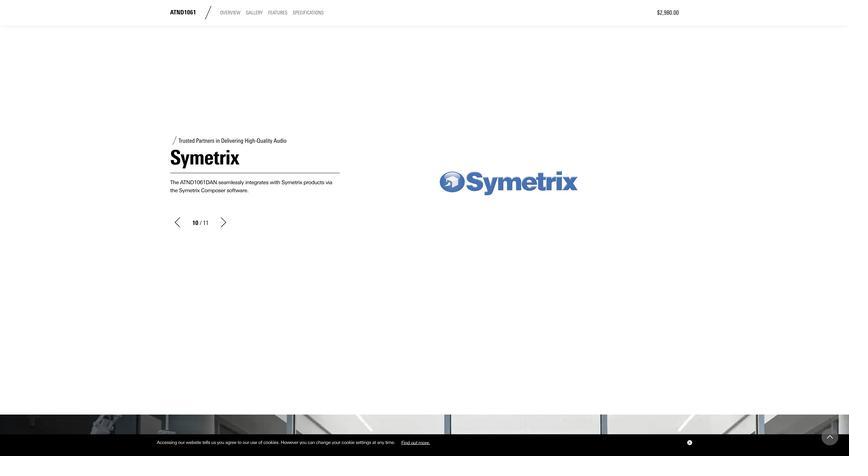 Task type: describe. For each thing, give the bounding box(es) containing it.
the
[[170, 187, 178, 194]]

high-
[[245, 137, 257, 145]]

0 vertical spatial symetrix
[[170, 146, 239, 170]]

/
[[200, 219, 202, 227]]

atnd1061
[[170, 9, 196, 16]]

out
[[411, 440, 418, 446]]

gallery
[[246, 10, 263, 16]]

11
[[203, 219, 209, 227]]

the
[[170, 180, 179, 186]]

of
[[258, 440, 262, 446]]

use
[[250, 440, 257, 446]]

settings
[[356, 440, 371, 446]]

change
[[316, 440, 331, 446]]

in
[[216, 137, 220, 145]]

more.
[[419, 440, 430, 446]]

features
[[268, 10, 287, 16]]

at
[[372, 440, 376, 446]]

$2,980.00
[[657, 9, 679, 16]]

atnd1061dan
[[180, 180, 217, 186]]

arrow up image
[[827, 435, 833, 441]]

10 / 11
[[192, 219, 209, 227]]

cookie
[[342, 440, 355, 446]]

accessing
[[157, 440, 177, 446]]

2 vertical spatial symetrix
[[179, 187, 200, 194]]

overview
[[220, 10, 241, 16]]

composer
[[201, 187, 225, 194]]

cookies.
[[263, 440, 280, 446]]

however
[[281, 440, 298, 446]]

the atnd1061dan seamlessly integrates with symetrix products via the symetrix composer software.
[[170, 180, 332, 194]]

1 you from the left
[[217, 440, 224, 446]]

previous slide image
[[172, 218, 182, 228]]

delivering
[[221, 137, 243, 145]]



Task type: vqa. For each thing, say whether or not it's contained in the screenshot.
about us heading
no



Task type: locate. For each thing, give the bounding box(es) containing it.
accessing our website tells us you agree to our use of cookies. however you can change your cookie settings at any time.
[[157, 440, 396, 446]]

next slide image
[[219, 218, 229, 228]]

time.
[[385, 440, 395, 446]]

symetrix down partners
[[170, 146, 239, 170]]

your
[[332, 440, 341, 446]]

trusted partners in delivering high-quality audio
[[179, 137, 287, 145]]

specifications
[[293, 10, 324, 16]]

via
[[326, 180, 332, 186]]

to
[[238, 440, 242, 446]]

us
[[211, 440, 216, 446]]

can
[[308, 440, 315, 446]]

seamlessly
[[218, 180, 244, 186]]

trusted
[[179, 137, 195, 145]]

products
[[304, 180, 324, 186]]

1 horizontal spatial our
[[243, 440, 249, 446]]

1 vertical spatial symetrix
[[282, 180, 302, 186]]

software.
[[227, 187, 249, 194]]

audio
[[274, 137, 287, 145]]

partners
[[196, 137, 214, 145]]

1 horizontal spatial you
[[300, 440, 307, 446]]

2 our from the left
[[243, 440, 249, 446]]

2 you from the left
[[300, 440, 307, 446]]

with
[[270, 180, 280, 186]]

0 horizontal spatial our
[[178, 440, 185, 446]]

symetrix right with
[[282, 180, 302, 186]]

tells
[[202, 440, 210, 446]]

you
[[217, 440, 224, 446], [300, 440, 307, 446]]

1 our from the left
[[178, 440, 185, 446]]

10
[[192, 219, 198, 227]]

find
[[401, 440, 410, 446]]

quality
[[257, 137, 272, 145]]

website
[[186, 440, 201, 446]]

find out more.
[[401, 440, 430, 446]]

our
[[178, 440, 185, 446], [243, 440, 249, 446]]

you right the "us"
[[217, 440, 224, 446]]

agree
[[225, 440, 236, 446]]

0 horizontal spatial you
[[217, 440, 224, 446]]

divider line image
[[201, 6, 215, 19]]

you left can
[[300, 440, 307, 446]]

any
[[377, 440, 384, 446]]

symetrix
[[170, 146, 239, 170], [282, 180, 302, 186], [179, 187, 200, 194]]

integrates
[[245, 180, 269, 186]]

symetrix down the atnd1061dan
[[179, 187, 200, 194]]

find out more. link
[[396, 438, 435, 448]]

our right the to
[[243, 440, 249, 446]]

our left website on the bottom of the page
[[178, 440, 185, 446]]

cross image
[[688, 442, 691, 445]]



